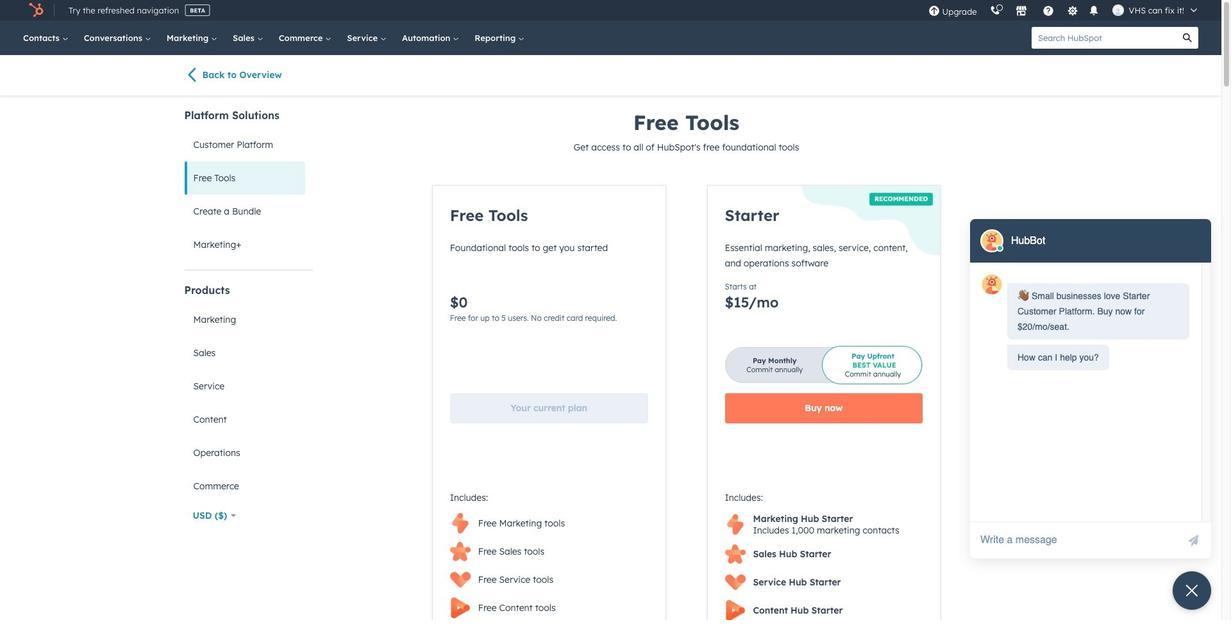 Task type: vqa. For each thing, say whether or not it's contained in the screenshot.
the Marketplaces image
yes



Task type: describe. For each thing, give the bounding box(es) containing it.
jer mill image
[[1112, 4, 1124, 16]]

marketplaces image
[[1015, 6, 1027, 17]]

products element
[[184, 283, 313, 503]]



Task type: locate. For each thing, give the bounding box(es) containing it.
Search HubSpot search field
[[1032, 27, 1177, 49]]

platform solutions element
[[184, 108, 313, 262]]

main content
[[347, 108, 1110, 621]]

menu
[[922, 0, 1206, 21]]



